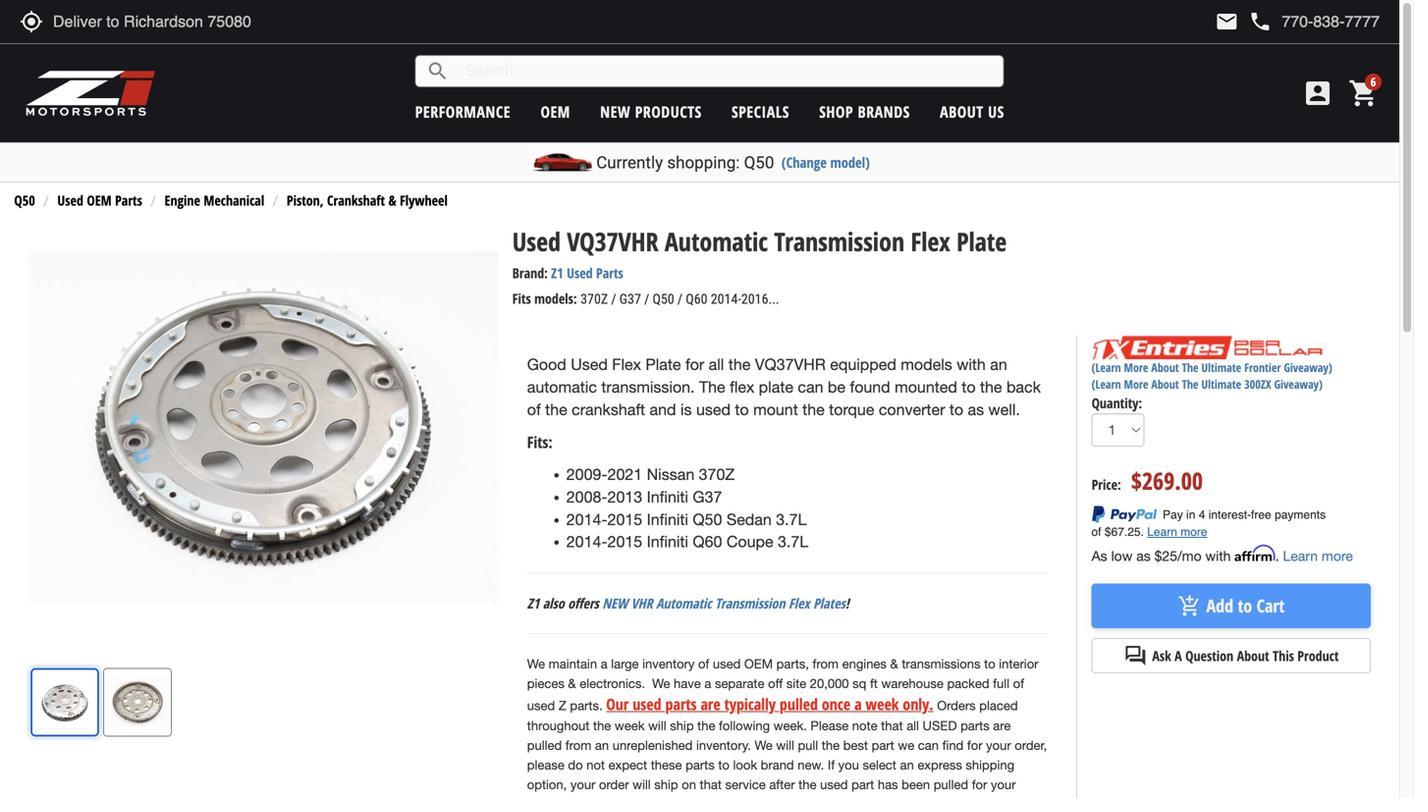 Task type: locate. For each thing, give the bounding box(es) containing it.
$25
[[1154, 548, 1177, 564]]

0 vertical spatial more
[[1124, 359, 1148, 376]]

as left well.
[[968, 401, 984, 419]]

ultimate down (learn more about the ultimate frontier giveaway) "link"
[[1201, 376, 1241, 393]]

3.7l right coupe
[[778, 533, 808, 551]]

infiniti
[[647, 488, 688, 506], [647, 510, 688, 529], [647, 533, 688, 551]]

vq37vhr up z1 used parts link
[[567, 224, 658, 259]]

search
[[426, 59, 449, 83]]

0 vertical spatial will
[[648, 718, 666, 733]]

used up brand: at the left of page
[[512, 224, 561, 259]]

0 vertical spatial vq37vhr
[[567, 224, 658, 259]]

q50 left (change
[[744, 153, 774, 172]]

to inside orders placed throughout the week will ship the following week. please note that all used parts are pulled from an unreplenished inventory. we will pull the best part we can find for your order, please do not expect these parts to look brand new. if you select an express shipping option, your order will ship on that service after the used part has been pulled for your order!
[[718, 757, 730, 773]]

0 vertical spatial flex
[[911, 224, 950, 259]]

z1
[[551, 264, 563, 282], [527, 594, 539, 613]]

0 vertical spatial ultimate
[[1201, 359, 1241, 376]]

1 vertical spatial as
[[1136, 548, 1151, 564]]

of up fits:
[[527, 401, 541, 419]]

your down shipping
[[991, 777, 1016, 792]]

is
[[680, 401, 692, 419]]

to right add
[[1238, 594, 1252, 618]]

& left flywheel
[[388, 191, 396, 210]]

1 vertical spatial week
[[615, 718, 645, 733]]

1 vertical spatial 2014-
[[566, 510, 607, 529]]

1 vertical spatial with
[[1205, 548, 1231, 564]]

& up warehouse
[[890, 656, 898, 672]]

0 vertical spatial part
[[872, 738, 894, 753]]

z
[[559, 698, 566, 713]]

2015
[[607, 510, 642, 529], [607, 533, 642, 551]]

0 horizontal spatial vq37vhr
[[567, 224, 658, 259]]

new products link
[[600, 101, 702, 122]]

1 horizontal spatial oem
[[541, 101, 570, 122]]

week down ft at right bottom
[[866, 694, 899, 715]]

1 vertical spatial &
[[890, 656, 898, 672]]

to right mounted
[[962, 378, 976, 396]]

0 horizontal spatial can
[[798, 378, 823, 396]]

z1 up models:
[[551, 264, 563, 282]]

0 vertical spatial plate
[[957, 224, 1007, 259]]

0 vertical spatial an
[[990, 356, 1007, 374]]

used down if
[[820, 777, 848, 792]]

z1 inside used vq37vhr automatic transmission flex plate brand: z1 used parts fits models: 370z / g37 / q50 / q60 2014-2016...
[[551, 264, 563, 282]]

1 vertical spatial oem
[[87, 191, 112, 210]]

pull
[[798, 738, 818, 753]]

the left flex at the top
[[699, 378, 725, 396]]

1 horizontal spatial z1
[[551, 264, 563, 282]]

all inside good used flex plate for all the vq37vhr equipped models with an automatic transmission. the flex plate can be found mounted to the back of the crankshaft and is used to mount the torque converter to as well.
[[709, 356, 724, 374]]

parts left engine
[[115, 191, 142, 210]]

370z right nissan
[[699, 466, 735, 484]]

parts inside used vq37vhr automatic transmission flex plate brand: z1 used parts fits models: 370z / g37 / q50 / q60 2014-2016...
[[596, 264, 623, 282]]

g37 down z1 used parts link
[[619, 291, 641, 307]]

the right mount in the bottom right of the page
[[802, 401, 825, 419]]

as
[[968, 401, 984, 419], [1136, 548, 1151, 564]]

vq37vhr up plate
[[755, 356, 826, 374]]

shopping_cart
[[1348, 78, 1380, 109]]

will up unreplenished
[[648, 718, 666, 733]]

2 horizontal spatial oem
[[744, 656, 773, 672]]

0 horizontal spatial of
[[527, 401, 541, 419]]

parts down have
[[665, 694, 697, 715]]

flex inside used vq37vhr automatic transmission flex plate brand: z1 used parts fits models: 370z / g37 / q50 / q60 2014-2016...
[[911, 224, 950, 259]]

1 horizontal spatial as
[[1136, 548, 1151, 564]]

1 horizontal spatial /
[[644, 291, 649, 307]]

automatic
[[665, 224, 768, 259], [656, 594, 712, 613]]

0 vertical spatial week
[[866, 694, 899, 715]]

2016...
[[741, 291, 779, 307]]

with right models
[[957, 356, 986, 374]]

1 vertical spatial plate
[[646, 356, 681, 374]]

2 horizontal spatial &
[[890, 656, 898, 672]]

1 vertical spatial more
[[1124, 376, 1148, 393]]

/ up transmission.
[[644, 291, 649, 307]]

with
[[957, 356, 986, 374], [1205, 548, 1231, 564]]

1 vertical spatial parts
[[960, 718, 990, 733]]

1 vertical spatial infiniti
[[647, 510, 688, 529]]

2 2015 from the top
[[607, 533, 642, 551]]

separate
[[715, 676, 764, 691]]

z1 also offers new vhr automatic transmission flex plates !
[[527, 594, 849, 613]]

g37 inside used vq37vhr automatic transmission flex plate brand: z1 used parts fits models: 370z / g37 / q50 / q60 2014-2016...
[[619, 291, 641, 307]]

back
[[1006, 378, 1041, 396]]

g37
[[619, 291, 641, 307], [693, 488, 722, 506]]

can left be
[[798, 378, 823, 396]]

0 horizontal spatial all
[[709, 356, 724, 374]]

transmission
[[774, 224, 905, 259], [715, 594, 785, 613]]

that
[[881, 718, 903, 733], [700, 777, 722, 792]]

370z inside 2009-2021 nissan 370z 2008-2013 infiniti g37 2014-2015 infiniti q50 sedan 3.7l 2014-2015 infiniti q60 coupe 3.7l
[[699, 466, 735, 484]]

1 vertical spatial can
[[918, 738, 939, 753]]

to down inventory.
[[718, 757, 730, 773]]

2014-
[[711, 291, 741, 307], [566, 510, 607, 529], [566, 533, 607, 551]]

0 vertical spatial (learn
[[1092, 359, 1121, 376]]

2 vertical spatial of
[[1013, 676, 1024, 691]]

good used flex plate for all the vq37vhr equipped models with an automatic transmission. the flex plate can be found mounted to the back of the crankshaft and is used to mount the torque converter to as well.
[[527, 356, 1041, 419]]

your up shipping
[[986, 738, 1011, 753]]

will down expect
[[633, 777, 651, 792]]

can
[[798, 378, 823, 396], [918, 738, 939, 753]]

specials link
[[732, 101, 789, 122]]

2014- inside used vq37vhr automatic transmission flex plate brand: z1 used parts fits models: 370z / g37 / q50 / q60 2014-2016...
[[711, 291, 741, 307]]

after
[[769, 777, 795, 792]]

0 vertical spatial of
[[527, 401, 541, 419]]

0 horizontal spatial we
[[652, 676, 670, 691]]

1 horizontal spatial pulled
[[780, 694, 818, 715]]

used left z
[[527, 698, 555, 713]]

new
[[600, 101, 631, 122]]

transmissions
[[902, 656, 981, 672]]

automatic up 2016...
[[665, 224, 768, 259]]

1 vertical spatial automatic
[[656, 594, 712, 613]]

2 vertical spatial oem
[[744, 656, 773, 672]]

been
[[902, 777, 930, 792]]

can right we
[[918, 738, 939, 753]]

currently shopping: q50 (change model)
[[596, 153, 870, 172]]

oem right q50 link
[[87, 191, 112, 210]]

1 horizontal spatial can
[[918, 738, 939, 753]]

an up back
[[990, 356, 1007, 374]]

only.
[[903, 694, 933, 715]]

pieces
[[527, 676, 564, 691]]

about left us
[[940, 101, 984, 122]]

0 vertical spatial q60
[[686, 291, 708, 307]]

0 vertical spatial &
[[388, 191, 396, 210]]

1 horizontal spatial we
[[755, 738, 773, 753]]

1 vertical spatial of
[[698, 656, 709, 672]]

plate inside used vq37vhr automatic transmission flex plate brand: z1 used parts fits models: 370z / g37 / q50 / q60 2014-2016...
[[957, 224, 1007, 259]]

pulled down express
[[934, 777, 968, 792]]

vq37vhr inside used vq37vhr automatic transmission flex plate brand: z1 used parts fits models: 370z / g37 / q50 / q60 2014-2016...
[[567, 224, 658, 259]]

1 vertical spatial flex
[[612, 356, 641, 374]]

0 horizontal spatial that
[[700, 777, 722, 792]]

about down (learn more about the ultimate frontier giveaway) "link"
[[1151, 376, 1179, 393]]

used right our
[[633, 694, 661, 715]]

2 / from the left
[[644, 291, 649, 307]]

mount
[[753, 401, 798, 419]]

2008-
[[566, 488, 607, 506]]

off
[[768, 676, 783, 691]]

from
[[565, 738, 591, 753]]

as
[[1092, 548, 1107, 564]]

0 horizontal spatial are
[[701, 694, 720, 715]]

0 vertical spatial we
[[652, 676, 670, 691]]

q50 inside 2009-2021 nissan 370z 2008-2013 infiniti g37 2014-2015 infiniti q50 sedan 3.7l 2014-2015 infiniti q60 coupe 3.7l
[[693, 510, 722, 529]]

0 vertical spatial 370z
[[580, 291, 608, 307]]

0 vertical spatial for
[[685, 356, 704, 374]]

to up the full
[[984, 656, 995, 672]]

throughout
[[527, 718, 590, 733]]

2 horizontal spatial /
[[677, 291, 683, 307]]

crankshaft
[[572, 401, 645, 419]]

unreplenished
[[612, 738, 693, 753]]

orders placed throughout the week will ship the following week. please note that all used parts are pulled from an unreplenished inventory. we will pull the best part we can find for your order, please do not expect these parts to look brand new. if you select an express shipping option, your order will ship on that service after the used part has been pulled for your order!
[[527, 698, 1047, 798]]

2 vertical spatial infiniti
[[647, 533, 688, 551]]

an up not
[[595, 738, 609, 753]]

week down our
[[615, 718, 645, 733]]

q60 inside 2009-2021 nissan 370z 2008-2013 infiniti g37 2014-2015 infiniti q50 sedan 3.7l 2014-2015 infiniti q60 coupe 3.7l
[[693, 533, 722, 551]]

with inside 'as low as $25 /mo with affirm . learn more'
[[1205, 548, 1231, 564]]

q50 up transmission.
[[652, 291, 674, 307]]

2 vertical spatial will
[[633, 777, 651, 792]]

quantity:
[[1092, 394, 1142, 412]]

a down 'sq'
[[854, 694, 862, 715]]

that right 'on'
[[700, 777, 722, 792]]

flywheel
[[400, 191, 448, 210]]

note
[[852, 718, 877, 733]]

used oem parts link
[[57, 191, 142, 210]]

will
[[648, 718, 666, 733], [776, 738, 794, 753], [633, 777, 651, 792]]

q60 left coupe
[[693, 533, 722, 551]]

used up automatic at left
[[571, 356, 608, 374]]

as low as $25 /mo with affirm . learn more
[[1092, 545, 1353, 564]]

giveaway) down frontier
[[1274, 376, 1323, 393]]

q50 left sedan
[[693, 510, 722, 529]]

0 vertical spatial g37
[[619, 291, 641, 307]]

parts.
[[570, 698, 603, 713]]

1 vertical spatial parts
[[596, 264, 623, 282]]

for right find
[[967, 738, 982, 753]]

piston,
[[287, 191, 324, 210]]

/mo
[[1177, 548, 1202, 564]]

0 horizontal spatial week
[[615, 718, 645, 733]]

please
[[527, 757, 564, 773]]

plate
[[957, 224, 1007, 259], [646, 356, 681, 374]]

automatic
[[527, 378, 597, 396]]

have
[[674, 676, 701, 691]]

oem left new
[[541, 101, 570, 122]]

plate
[[759, 378, 793, 396]]

1 horizontal spatial g37
[[693, 488, 722, 506]]

we down inventory
[[652, 676, 670, 691]]

ultimate up (learn more about the ultimate 300zx giveaway) link
[[1201, 359, 1241, 376]]

2 horizontal spatial flex
[[911, 224, 950, 259]]

automatic right vhr
[[656, 594, 712, 613]]

models:
[[534, 289, 577, 308]]

q50
[[744, 153, 774, 172], [14, 191, 35, 210], [652, 291, 674, 307], [693, 510, 722, 529]]

parts up 'on'
[[686, 757, 715, 773]]

giveaway) right frontier
[[1284, 359, 1332, 376]]

packed
[[947, 676, 989, 691]]

a left large
[[601, 656, 608, 672]]

used right q50 link
[[57, 191, 83, 210]]

price: $269.00
[[1092, 465, 1203, 497]]

pulled up the please
[[527, 738, 562, 753]]

with inside good used flex plate for all the vq37vhr equipped models with an automatic transmission. the flex plate can be found mounted to the back of the crankshaft and is used to mount the torque converter to as well.
[[957, 356, 986, 374]]

2 vertical spatial &
[[568, 676, 576, 691]]

1 ultimate from the top
[[1201, 359, 1241, 376]]

1 (learn from the top
[[1092, 359, 1121, 376]]

transmission.
[[601, 378, 695, 396]]

0 vertical spatial 2014-
[[711, 291, 741, 307]]

are down placed
[[993, 718, 1011, 733]]

to
[[962, 378, 976, 396], [735, 401, 749, 419], [949, 401, 963, 419], [1238, 594, 1252, 618], [984, 656, 995, 672], [718, 757, 730, 773]]

370z
[[580, 291, 608, 307], [699, 466, 735, 484]]

0 vertical spatial a
[[601, 656, 608, 672]]

2 horizontal spatial an
[[990, 356, 1007, 374]]

as right low at right
[[1136, 548, 1151, 564]]

3 / from the left
[[677, 291, 683, 307]]

plate inside good used flex plate for all the vq37vhr equipped models with an automatic transmission. the flex plate can be found mounted to the back of the crankshaft and is used to mount the torque converter to as well.
[[646, 356, 681, 374]]

0 horizontal spatial g37
[[619, 291, 641, 307]]

add_shopping_cart add to cart
[[1178, 594, 1285, 618]]

ft
[[870, 676, 878, 691]]

0 vertical spatial infiniti
[[647, 488, 688, 506]]

/ left 2016...
[[677, 291, 683, 307]]

used inside good used flex plate for all the vq37vhr equipped models with an automatic transmission. the flex plate can be found mounted to the back of the crankshaft and is used to mount the torque converter to as well.
[[696, 401, 731, 419]]

about left this
[[1237, 647, 1269, 666]]

order!
[[527, 797, 560, 798]]

0 horizontal spatial flex
[[612, 356, 641, 374]]

that up we
[[881, 718, 903, 733]]

1 vertical spatial 2015
[[607, 533, 642, 551]]

0 vertical spatial transmission
[[774, 224, 905, 259]]

& down we maintain
[[568, 676, 576, 691]]

1 vertical spatial (learn
[[1092, 376, 1121, 393]]

we
[[898, 738, 914, 753]]

1 vertical spatial q60
[[693, 533, 722, 551]]

parts down orders
[[960, 718, 990, 733]]

pulled down site
[[780, 694, 818, 715]]

we up brand
[[755, 738, 773, 753]]

1 vertical spatial pulled
[[527, 738, 562, 753]]

transmission down coupe
[[715, 594, 785, 613]]

2 vertical spatial a
[[854, 694, 862, 715]]

your down do
[[570, 777, 595, 792]]

g37 down nissan
[[693, 488, 722, 506]]

specials
[[732, 101, 789, 122]]

transmission inside used vq37vhr automatic transmission flex plate brand: z1 used parts fits models: 370z / g37 / q50 / q60 2014-2016...
[[774, 224, 905, 259]]

370z down z1 used parts link
[[580, 291, 608, 307]]

offers
[[568, 594, 599, 613]]

1 2015 from the top
[[607, 510, 642, 529]]

part down you at the right bottom
[[851, 777, 874, 792]]

0 horizontal spatial &
[[388, 191, 396, 210]]

0 horizontal spatial with
[[957, 356, 986, 374]]

parts right brand: at the left of page
[[596, 264, 623, 282]]

0 vertical spatial giveaway)
[[1284, 359, 1332, 376]]

will down "week."
[[776, 738, 794, 753]]

products
[[635, 101, 702, 122]]

ship up unreplenished
[[670, 718, 694, 733]]

are down have
[[701, 694, 720, 715]]

with right /mo
[[1205, 548, 1231, 564]]

2 vertical spatial parts
[[686, 757, 715, 773]]

the up inventory.
[[697, 718, 715, 733]]

(change
[[782, 153, 827, 172]]

0 vertical spatial ship
[[670, 718, 694, 733]]

giveaway)
[[1284, 359, 1332, 376], [1274, 376, 1323, 393]]

0 vertical spatial that
[[881, 718, 903, 733]]

0 vertical spatial parts
[[115, 191, 142, 210]]

affirm
[[1235, 545, 1275, 562]]

ship down these
[[654, 777, 678, 792]]

z1 left also
[[527, 594, 539, 613]]

1 vertical spatial we
[[755, 738, 773, 753]]

question_answer ask a question about this product
[[1124, 644, 1339, 668]]

0 vertical spatial can
[[798, 378, 823, 396]]

1 horizontal spatial all
[[907, 718, 919, 733]]

to inside we maintain a large inventory of used oem parts, from engines & transmissions to interior pieces & electronics.  we have a separate off site 20,000 sq ft warehouse packed full of used z parts.
[[984, 656, 995, 672]]

/ down z1 used parts link
[[611, 291, 616, 307]]

0 vertical spatial all
[[709, 356, 724, 374]]

part up select
[[872, 738, 894, 753]]

ship
[[670, 718, 694, 733], [654, 777, 678, 792]]

oem up "off"
[[744, 656, 773, 672]]

of right the full
[[1013, 676, 1024, 691]]

for down shipping
[[972, 777, 987, 792]]

300zx
[[1244, 376, 1271, 393]]

used up models:
[[567, 264, 593, 282]]

1 horizontal spatial an
[[900, 757, 914, 773]]

0 horizontal spatial oem
[[87, 191, 112, 210]]

to down mounted
[[949, 401, 963, 419]]

1 vertical spatial are
[[993, 718, 1011, 733]]

1 horizontal spatial vq37vhr
[[755, 356, 826, 374]]

.
[[1275, 548, 1279, 564]]

1 horizontal spatial are
[[993, 718, 1011, 733]]

1 infiniti from the top
[[647, 488, 688, 506]]

new vhr automatic transmission flex plates link
[[602, 594, 845, 613]]

used up separate on the right bottom
[[713, 656, 741, 672]]

a right have
[[704, 676, 711, 691]]

placed
[[979, 698, 1018, 713]]



Task type: describe. For each thing, give the bounding box(es) containing it.
oem link
[[541, 101, 570, 122]]

cart
[[1257, 594, 1285, 618]]

express
[[917, 757, 962, 773]]

2 more from the top
[[1124, 376, 1148, 393]]

the down automatic at left
[[545, 401, 567, 419]]

new.
[[798, 757, 824, 773]]

used inside orders placed throughout the week will ship the following week. please note that all used parts are pulled from an unreplenished inventory. we will pull the best part we can find for your order, please do not expect these parts to look brand new. if you select an express shipping option, your order will ship on that service after the used part has been pulled for your order!
[[820, 777, 848, 792]]

Search search field
[[449, 56, 1003, 86]]

about us link
[[940, 101, 1004, 122]]

vq37vhr inside good used flex plate for all the vq37vhr equipped models with an automatic transmission. the flex plate can be found mounted to the back of the crankshaft and is used to mount the torque converter to as well.
[[755, 356, 826, 374]]

z1 motorsports logo image
[[25, 69, 157, 118]]

2 ultimate from the top
[[1201, 376, 1241, 393]]

also
[[543, 594, 564, 613]]

the down new. on the right bottom of page
[[799, 777, 817, 792]]

as inside 'as low as $25 /mo with affirm . learn more'
[[1136, 548, 1151, 564]]

the down (learn more about the ultimate frontier giveaway) "link"
[[1182, 376, 1198, 393]]

an inside good used flex plate for all the vq37vhr equipped models with an automatic transmission. the flex plate can be found mounted to the back of the crankshaft and is used to mount the torque converter to as well.
[[990, 356, 1007, 374]]

2 vertical spatial an
[[900, 757, 914, 773]]

2 horizontal spatial a
[[854, 694, 862, 715]]

can inside orders placed throughout the week will ship the following week. please note that all used parts are pulled from an unreplenished inventory. we will pull the best part we can find for your order, please do not expect these parts to look brand new. if you select an express shipping option, your order will ship on that service after the used part has been pulled for your order!
[[918, 738, 939, 753]]

inventory
[[642, 656, 695, 672]]

to down flex at the top
[[735, 401, 749, 419]]

0 vertical spatial parts
[[665, 694, 697, 715]]

mail
[[1215, 10, 1239, 33]]

torque
[[829, 401, 874, 419]]

account_box link
[[1297, 78, 1338, 109]]

(learn more about the ultimate 300zx giveaway) link
[[1092, 376, 1323, 393]]

we inside orders placed throughout the week will ship the following week. please note that all used parts are pulled from an unreplenished inventory. we will pull the best part we can find for your order, please do not expect these parts to look brand new. if you select an express shipping option, your order will ship on that service after the used part has been pulled for your order!
[[755, 738, 773, 753]]

engine
[[165, 191, 200, 210]]

engine mechanical
[[165, 191, 264, 210]]

0 horizontal spatial parts
[[115, 191, 142, 210]]

coupe
[[727, 533, 773, 551]]

1 vertical spatial part
[[851, 777, 874, 792]]

flex inside good used flex plate for all the vq37vhr equipped models with an automatic transmission. the flex plate can be found mounted to the back of the crankshaft and is used to mount the torque converter to as well.
[[612, 356, 641, 374]]

1 vertical spatial 3.7l
[[778, 533, 808, 551]]

from engines
[[813, 656, 887, 672]]

vhr
[[631, 594, 653, 613]]

2 vertical spatial 2014-
[[566, 533, 607, 551]]

phone link
[[1248, 10, 1380, 33]]

of inside good used flex plate for all the vq37vhr equipped models with an automatic transmission. the flex plate can be found mounted to the back of the crankshaft and is used to mount the torque converter to as well.
[[527, 401, 541, 419]]

learn
[[1283, 548, 1318, 564]]

week.
[[773, 718, 807, 733]]

shipping
[[966, 757, 1014, 773]]

1 vertical spatial ship
[[654, 777, 678, 792]]

ask
[[1152, 647, 1171, 666]]

if
[[828, 757, 835, 773]]

2021
[[607, 466, 642, 484]]

about up (learn more about the ultimate 300zx giveaway) link
[[1151, 359, 1179, 376]]

low
[[1111, 548, 1133, 564]]

as inside good used flex plate for all the vq37vhr equipped models with an automatic transmission. the flex plate can be found mounted to the back of the crankshaft and is used to mount the torque converter to as well.
[[968, 401, 984, 419]]

the up flex at the top
[[728, 356, 751, 374]]

shop brands link
[[819, 101, 910, 122]]

1 vertical spatial an
[[595, 738, 609, 753]]

about inside question_answer ask a question about this product
[[1237, 647, 1269, 666]]

mounted
[[895, 378, 957, 396]]

0 horizontal spatial z1
[[527, 594, 539, 613]]

following
[[719, 718, 770, 733]]

warehouse
[[881, 676, 944, 691]]

!
[[845, 594, 849, 613]]

are inside orders placed throughout the week will ship the following week. please note that all used parts are pulled from an unreplenished inventory. we will pull the best part we can find for your order, please do not expect these parts to look brand new. if you select an express shipping option, your order will ship on that service after the used part has been pulled for your order!
[[993, 718, 1011, 733]]

you
[[838, 757, 859, 773]]

2 vertical spatial for
[[972, 777, 987, 792]]

look
[[733, 757, 757, 773]]

the up well.
[[980, 378, 1002, 396]]

our used parts are typically pulled once a week only.
[[606, 694, 933, 715]]

us
[[988, 101, 1004, 122]]

fits:
[[527, 431, 553, 452]]

2013
[[607, 488, 642, 506]]

1 more from the top
[[1124, 359, 1148, 376]]

q50 left 'used oem parts'
[[14, 191, 35, 210]]

week inside orders placed throughout the week will ship the following week. please note that all used parts are pulled from an unreplenished inventory. we will pull the best part we can find for your order, please do not expect these parts to look brand new. if you select an express shipping option, your order will ship on that service after the used part has been pulled for your order!
[[615, 718, 645, 733]]

service
[[725, 777, 766, 792]]

select
[[863, 757, 896, 773]]

the down parts.
[[593, 718, 611, 733]]

please
[[811, 718, 849, 733]]

mail phone
[[1215, 10, 1272, 33]]

z1 used parts link
[[551, 264, 623, 282]]

q60 inside used vq37vhr automatic transmission flex plate brand: z1 used parts fits models: 370z / g37 / q50 / q60 2014-2016...
[[686, 291, 708, 307]]

has
[[878, 777, 898, 792]]

q50 inside used vq37vhr automatic transmission flex plate brand: z1 used parts fits models: 370z / g37 / q50 / q60 2014-2016...
[[652, 291, 674, 307]]

well.
[[988, 401, 1020, 419]]

1 horizontal spatial of
[[698, 656, 709, 672]]

can inside good used flex plate for all the vq37vhr equipped models with an automatic transmission. the flex plate can be found mounted to the back of the crankshaft and is used to mount the torque converter to as well.
[[798, 378, 823, 396]]

large
[[611, 656, 639, 672]]

the inside good used flex plate for all the vq37vhr equipped models with an automatic transmission. the flex plate can be found mounted to the back of the crankshaft and is used to mount the torque converter to as well.
[[699, 378, 725, 396]]

(change model) link
[[782, 153, 870, 172]]

0 vertical spatial oem
[[541, 101, 570, 122]]

used inside good used flex plate for all the vq37vhr equipped models with an automatic transmission. the flex plate can be found mounted to the back of the crankshaft and is used to mount the torque converter to as well.
[[571, 356, 608, 374]]

performance link
[[415, 101, 511, 122]]

1 / from the left
[[611, 291, 616, 307]]

parts,
[[776, 656, 809, 672]]

add
[[1206, 594, 1233, 618]]

nissan
[[647, 466, 694, 484]]

these
[[651, 757, 682, 773]]

oem inside we maintain a large inventory of used oem parts, from engines & transmissions to interior pieces & electronics.  we have a separate off site 20,000 sq ft warehouse packed full of used z parts.
[[744, 656, 773, 672]]

product
[[1297, 647, 1339, 666]]

we inside we maintain a large inventory of used oem parts, from engines & transmissions to interior pieces & electronics.  we have a separate off site 20,000 sq ft warehouse packed full of used z parts.
[[652, 676, 670, 691]]

3 infiniti from the top
[[647, 533, 688, 551]]

model)
[[830, 153, 870, 172]]

converter
[[879, 401, 945, 419]]

good
[[527, 356, 566, 374]]

typically
[[724, 694, 776, 715]]

1 vertical spatial will
[[776, 738, 794, 753]]

0 horizontal spatial a
[[601, 656, 608, 672]]

order,
[[1015, 738, 1047, 753]]

1 vertical spatial for
[[967, 738, 982, 753]]

$269.00
[[1131, 465, 1203, 497]]

used vq37vhr automatic transmission flex plate brand: z1 used parts fits models: 370z / g37 / q50 / q60 2014-2016...
[[512, 224, 1007, 308]]

question_answer
[[1124, 644, 1147, 668]]

mail link
[[1215, 10, 1239, 33]]

automatic inside used vq37vhr automatic transmission flex plate brand: z1 used parts fits models: 370z / g37 / q50 / q60 2014-2016...
[[665, 224, 768, 259]]

expect
[[608, 757, 647, 773]]

0 vertical spatial 3.7l
[[776, 510, 807, 529]]

1 horizontal spatial that
[[881, 718, 903, 733]]

find
[[942, 738, 964, 753]]

1 horizontal spatial week
[[866, 694, 899, 715]]

currently
[[596, 153, 663, 172]]

2 horizontal spatial pulled
[[934, 777, 968, 792]]

shopping_cart link
[[1343, 78, 1380, 109]]

all inside orders placed throughout the week will ship the following week. please note that all used parts are pulled from an unreplenished inventory. we will pull the best part we can find for your order, please do not expect these parts to look brand new. if you select an express shipping option, your order will ship on that service after the used part has been pulled for your order!
[[907, 718, 919, 733]]

2009-2021 nissan 370z 2008-2013 infiniti g37 2014-2015 infiniti q50 sedan 3.7l 2014-2015 infiniti q60 coupe 3.7l
[[566, 466, 808, 551]]

(learn more about the ultimate frontier giveaway) link
[[1092, 359, 1332, 376]]

20,000
[[810, 676, 849, 691]]

2 horizontal spatial of
[[1013, 676, 1024, 691]]

engine mechanical link
[[165, 191, 264, 210]]

fits
[[512, 289, 531, 308]]

0 vertical spatial pulled
[[780, 694, 818, 715]]

brands
[[858, 101, 910, 122]]

2 (learn from the top
[[1092, 376, 1121, 393]]

the up if
[[822, 738, 840, 753]]

1 vertical spatial giveaway)
[[1274, 376, 1323, 393]]

1 horizontal spatial &
[[568, 676, 576, 691]]

piston, crankshaft & flywheel
[[287, 191, 448, 210]]

shop brands
[[819, 101, 910, 122]]

2 infiniti from the top
[[647, 510, 688, 529]]

flex
[[730, 378, 754, 396]]

site
[[786, 676, 806, 691]]

shop
[[819, 101, 853, 122]]

0 horizontal spatial pulled
[[527, 738, 562, 753]]

1 vertical spatial a
[[704, 676, 711, 691]]

new
[[602, 594, 628, 613]]

the up (learn more about the ultimate 300zx giveaway) link
[[1182, 359, 1198, 376]]

1 horizontal spatial flex
[[789, 594, 810, 613]]

for inside good used flex plate for all the vq37vhr equipped models with an automatic transmission. the flex plate can be found mounted to the back of the crankshaft and is used to mount the torque converter to as well.
[[685, 356, 704, 374]]

g37 inside 2009-2021 nissan 370z 2008-2013 infiniti g37 2014-2015 infiniti q50 sedan 3.7l 2014-2015 infiniti q60 coupe 3.7l
[[693, 488, 722, 506]]

crankshaft
[[327, 191, 385, 210]]

370z inside used vq37vhr automatic transmission flex plate brand: z1 used parts fits models: 370z / g37 / q50 / q60 2014-2016...
[[580, 291, 608, 307]]

models
[[901, 356, 952, 374]]

1 vertical spatial transmission
[[715, 594, 785, 613]]



Task type: vqa. For each thing, say whether or not it's contained in the screenshot.
'transmission' to the top
yes



